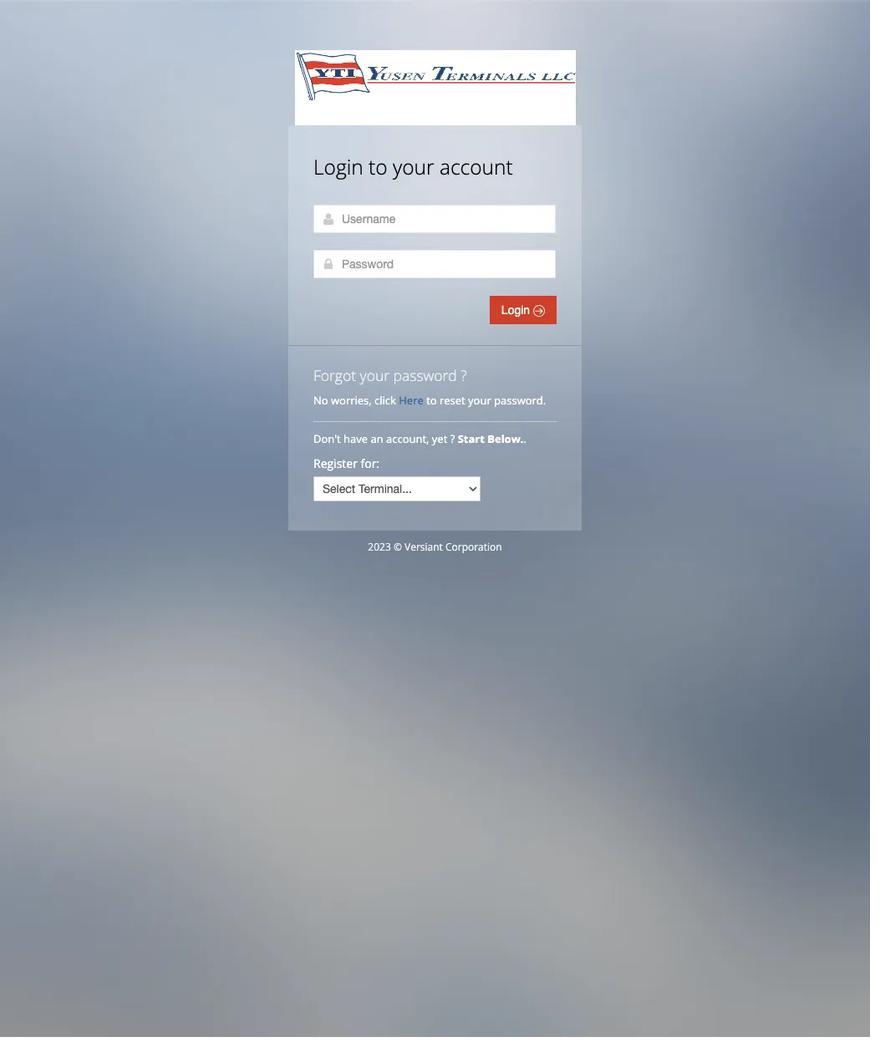 Task type: locate. For each thing, give the bounding box(es) containing it.
1 vertical spatial login
[[502, 304, 534, 317]]

reset
[[440, 393, 466, 408]]

1 horizontal spatial your
[[393, 153, 434, 181]]

to right here
[[427, 393, 437, 408]]

1 horizontal spatial ?
[[461, 365, 467, 386]]

login for login
[[502, 304, 534, 317]]

1 vertical spatial to
[[427, 393, 437, 408]]

user image
[[322, 212, 335, 226]]

2023 © versiant corporation
[[368, 540, 502, 554]]

your
[[393, 153, 434, 181], [360, 365, 390, 386], [468, 393, 491, 408]]

1 horizontal spatial to
[[427, 393, 437, 408]]

0 horizontal spatial your
[[360, 365, 390, 386]]

0 vertical spatial your
[[393, 153, 434, 181]]

0 vertical spatial ?
[[461, 365, 467, 386]]

1 vertical spatial ?
[[450, 431, 455, 447]]

worries,
[[331, 393, 372, 408]]

Username text field
[[314, 205, 556, 233]]

.
[[524, 431, 527, 447]]

login inside button
[[502, 304, 534, 317]]

to
[[369, 153, 388, 181], [427, 393, 437, 408]]

below.
[[488, 431, 524, 447]]

no
[[314, 393, 328, 408]]

password.
[[494, 393, 546, 408]]

0 vertical spatial login
[[314, 153, 363, 181]]

0 horizontal spatial login
[[314, 153, 363, 181]]

login
[[314, 153, 363, 181], [502, 304, 534, 317]]

1 vertical spatial your
[[360, 365, 390, 386]]

?
[[461, 365, 467, 386], [450, 431, 455, 447]]

your up click
[[360, 365, 390, 386]]

here
[[399, 393, 424, 408]]

? up the "reset"
[[461, 365, 467, 386]]

to up username text box
[[369, 153, 388, 181]]

0 horizontal spatial to
[[369, 153, 388, 181]]

your right the "reset"
[[468, 393, 491, 408]]

an
[[371, 431, 384, 447]]

login to your account
[[314, 153, 513, 181]]

©
[[394, 540, 402, 554]]

2 horizontal spatial your
[[468, 393, 491, 408]]

1 horizontal spatial login
[[502, 304, 534, 317]]

login for login to your account
[[314, 153, 363, 181]]

? right the yet
[[450, 431, 455, 447]]

here link
[[399, 393, 424, 408]]

corporation
[[446, 540, 502, 554]]

forgot
[[314, 365, 356, 386]]

your up username text box
[[393, 153, 434, 181]]

don't have an account, yet ? start below. .
[[314, 431, 530, 447]]



Task type: vqa. For each thing, say whether or not it's contained in the screenshot.
Imports external link image
no



Task type: describe. For each thing, give the bounding box(es) containing it.
0 vertical spatial to
[[369, 153, 388, 181]]

lock image
[[322, 258, 335, 271]]

for:
[[361, 456, 380, 472]]

Password password field
[[314, 250, 556, 278]]

2023
[[368, 540, 391, 554]]

have
[[344, 431, 368, 447]]

login button
[[490, 296, 557, 324]]

to inside forgot your password ? no worries, click here to reset your password.
[[427, 393, 437, 408]]

swapright image
[[534, 305, 545, 317]]

click
[[375, 393, 396, 408]]

password
[[394, 365, 457, 386]]

? inside forgot your password ? no worries, click here to reset your password.
[[461, 365, 467, 386]]

versiant
[[405, 540, 443, 554]]

register
[[314, 456, 358, 472]]

0 horizontal spatial ?
[[450, 431, 455, 447]]

account,
[[386, 431, 429, 447]]

2 vertical spatial your
[[468, 393, 491, 408]]

start
[[458, 431, 485, 447]]

register for:
[[314, 456, 380, 472]]

forgot your password ? no worries, click here to reset your password.
[[314, 365, 546, 408]]

don't
[[314, 431, 341, 447]]

account
[[440, 153, 513, 181]]

yet
[[432, 431, 448, 447]]



